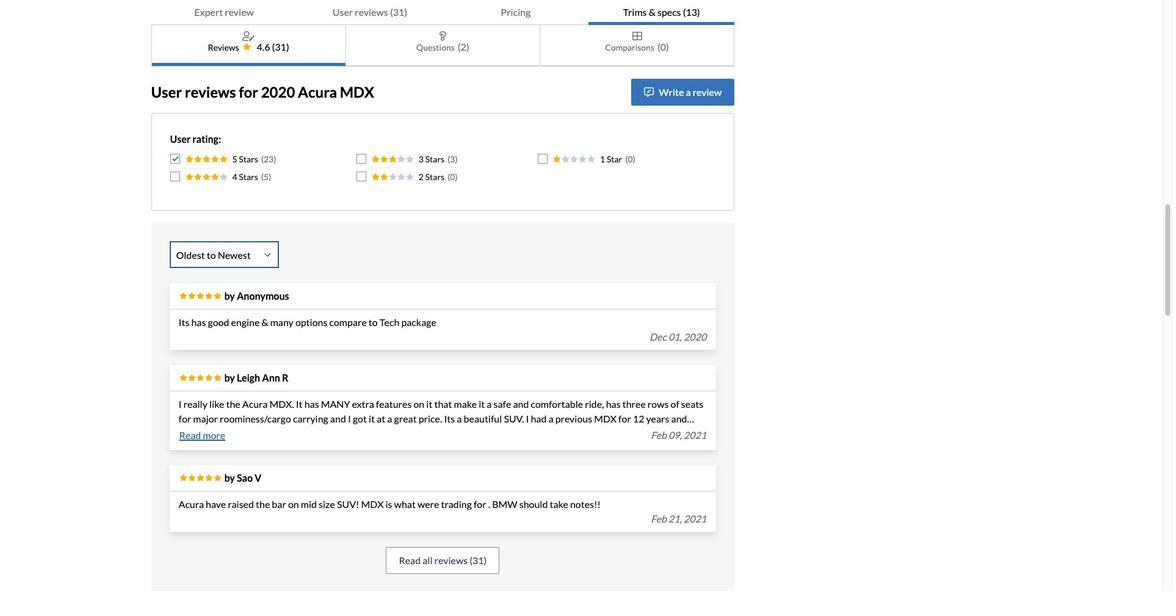 Task type: describe. For each thing, give the bounding box(es) containing it.
anonymous
[[237, 290, 289, 302]]

specs
[[658, 6, 682, 18]]

v
[[255, 472, 262, 484]]

feb inside acura have raised the bar on mid size suv! mdx is what were trading for . bmw should take notes!! feb 21, 2021
[[651, 513, 667, 525]]

were
[[418, 499, 440, 510]]

1 star ( 0 )
[[601, 154, 636, 164]]

many
[[270, 316, 294, 328]]

2020 inside its has good engine & many options compare to tech package dec 01, 2020
[[684, 331, 707, 343]]

comparisons (0)
[[606, 41, 669, 53]]

trading
[[441, 499, 472, 510]]

trims & specs (13)
[[624, 6, 701, 18]]

a
[[686, 86, 691, 98]]

expert review tab
[[151, 0, 297, 25]]

read more button
[[179, 426, 226, 445]]

(31) inside tab
[[390, 6, 408, 18]]

expert review
[[194, 6, 254, 18]]

the
[[256, 499, 270, 510]]

1 2021 from the top
[[684, 429, 707, 441]]

user reviews (31) tab
[[297, 0, 443, 25]]

by for by anonymous
[[225, 290, 235, 302]]

4 stars ( 5 )
[[232, 172, 271, 182]]

0 vertical spatial for
[[239, 83, 258, 101]]

suv!
[[337, 499, 360, 510]]

questions (2)
[[417, 41, 470, 53]]

write
[[659, 86, 684, 98]]

user rating:
[[170, 133, 221, 145]]

read all reviews (31) button
[[386, 547, 500, 574]]

) for 5 stars ( 23 )
[[274, 154, 276, 164]]

0 horizontal spatial 2020
[[261, 83, 295, 101]]

1 horizontal spatial 5
[[264, 172, 269, 182]]

5 stars ( 23 )
[[232, 154, 276, 164]]

0 for 1 star ( 0 )
[[628, 154, 633, 164]]

is
[[386, 499, 393, 510]]

question image
[[439, 31, 447, 41]]

mdx inside acura have raised the bar on mid size suv! mdx is what were trading for . bmw should take notes!! feb 21, 2021
[[361, 499, 384, 510]]

mid
[[301, 499, 317, 510]]

read all reviews (31)
[[399, 555, 487, 566]]

tab list containing expert review
[[151, 0, 735, 25]]

bar
[[272, 499, 286, 510]]

pricing tab
[[443, 0, 589, 25]]

r
[[282, 372, 289, 384]]

engine
[[231, 316, 260, 328]]

reviews inside button
[[435, 555, 468, 566]]

sao
[[237, 472, 253, 484]]

raised
[[228, 499, 254, 510]]

0 horizontal spatial 5
[[232, 154, 237, 164]]

has
[[191, 316, 206, 328]]

4
[[232, 172, 237, 182]]

pricing
[[501, 6, 531, 18]]

& inside its has good engine & many options compare to tech package dec 01, 2020
[[262, 316, 269, 328]]

(2)
[[458, 41, 470, 53]]

user inside tab
[[333, 6, 353, 18]]

comparisons
[[606, 42, 655, 52]]

good
[[208, 316, 229, 328]]

2021 inside acura have raised the bar on mid size suv! mdx is what were trading for . bmw should take notes!! feb 21, 2021
[[684, 513, 707, 525]]

for inside acura have raised the bar on mid size suv! mdx is what were trading for . bmw should take notes!! feb 21, 2021
[[474, 499, 487, 510]]

2
[[419, 172, 424, 182]]

expert
[[194, 6, 223, 18]]

take
[[550, 499, 569, 510]]

by anonymous
[[225, 290, 289, 302]]

its
[[179, 316, 190, 328]]

( for 4 stars
[[261, 172, 264, 182]]

user for user rating:
[[170, 133, 191, 145]]

trims & specs (13) tab
[[589, 0, 735, 25]]

size
[[319, 499, 335, 510]]

comparisons count element
[[658, 40, 669, 54]]

acura inside acura have raised the bar on mid size suv! mdx is what were trading for . bmw should take notes!! feb 21, 2021
[[179, 499, 204, 510]]

package
[[402, 316, 437, 328]]

all
[[423, 555, 433, 566]]

0 for 2 stars ( 0 )
[[450, 172, 455, 182]]

by leigh ann r
[[225, 372, 289, 384]]

tab list containing 4.6
[[151, 18, 735, 67]]

bmw
[[493, 499, 518, 510]]

(31) inside button
[[470, 555, 487, 566]]

.
[[489, 499, 491, 510]]

1 3 from the left
[[419, 154, 424, 164]]

comment alt edit image
[[645, 87, 654, 97]]



Task type: locate. For each thing, give the bounding box(es) containing it.
star
[[607, 154, 623, 164]]

1 vertical spatial mdx
[[361, 499, 384, 510]]

2 horizontal spatial reviews
[[435, 555, 468, 566]]

&
[[649, 6, 656, 18], [262, 316, 269, 328]]

to
[[369, 316, 378, 328]]

01,
[[669, 331, 682, 343]]

4.6 (31)
[[257, 41, 289, 53]]

reviews
[[355, 6, 388, 18], [185, 83, 236, 101], [435, 555, 468, 566]]

stars for 4 stars
[[239, 172, 258, 182]]

2 stars ( 0 )
[[419, 172, 458, 182]]

tech
[[380, 316, 400, 328]]

read inside read all reviews (31) button
[[399, 555, 421, 566]]

stars for 3 stars
[[426, 154, 445, 164]]

1 vertical spatial &
[[262, 316, 269, 328]]

what
[[394, 499, 416, 510]]

0 vertical spatial user
[[333, 6, 353, 18]]

(13)
[[683, 6, 701, 18]]

stars
[[239, 154, 258, 164], [426, 154, 445, 164], [239, 172, 258, 182], [426, 172, 445, 182]]

read for read more
[[179, 429, 201, 441]]

0 vertical spatial feb
[[651, 429, 667, 441]]

2020 right 01,
[[684, 331, 707, 343]]

1 by from the top
[[225, 290, 235, 302]]

dec
[[650, 331, 667, 343]]

0 vertical spatial 2021
[[684, 429, 707, 441]]

0 horizontal spatial (31)
[[272, 41, 289, 53]]

0 vertical spatial 2020
[[261, 83, 295, 101]]

( for 1 star
[[626, 154, 628, 164]]

3 up "2 stars ( 0 )"
[[450, 154, 455, 164]]

user reviews (31)
[[333, 6, 408, 18]]

feb left 09, on the right bottom of the page
[[651, 429, 667, 441]]

21,
[[669, 513, 682, 525]]

1 horizontal spatial for
[[474, 499, 487, 510]]

review right the a
[[693, 86, 722, 98]]

0 horizontal spatial reviews
[[185, 83, 236, 101]]

2 vertical spatial by
[[225, 472, 235, 484]]

1 vertical spatial user
[[151, 83, 182, 101]]

read left the more
[[179, 429, 201, 441]]

write a review
[[659, 86, 722, 98]]

1 horizontal spatial &
[[649, 6, 656, 18]]

reviews for (31)
[[355, 6, 388, 18]]

0 horizontal spatial for
[[239, 83, 258, 101]]

( right star
[[626, 154, 628, 164]]

) for 1 star ( 0 )
[[633, 154, 636, 164]]

0 horizontal spatial acura
[[179, 499, 204, 510]]

acura have raised the bar on mid size suv! mdx is what were trading for . bmw should take notes!! feb 21, 2021
[[179, 499, 707, 525]]

1 vertical spatial review
[[693, 86, 722, 98]]

questions
[[417, 42, 455, 52]]

2021
[[684, 429, 707, 441], [684, 513, 707, 525]]

by
[[225, 290, 235, 302], [225, 372, 235, 384], [225, 472, 235, 484]]

2020
[[261, 83, 295, 101], [684, 331, 707, 343]]

review
[[225, 6, 254, 18], [693, 86, 722, 98]]

write a review button
[[632, 79, 735, 106]]

reviews for for
[[185, 83, 236, 101]]

(
[[261, 154, 264, 164], [448, 154, 450, 164], [626, 154, 628, 164], [261, 172, 264, 182], [448, 172, 450, 182]]

ann
[[262, 372, 280, 384]]

0 horizontal spatial &
[[262, 316, 269, 328]]

3 by from the top
[[225, 472, 235, 484]]

) for 2 stars ( 0 )
[[455, 172, 458, 182]]

) for 3 stars ( 3 )
[[455, 154, 458, 164]]

3 up 2
[[419, 154, 424, 164]]

by for by leigh ann r
[[225, 372, 235, 384]]

for down 4.6
[[239, 83, 258, 101]]

reviews count element
[[272, 40, 289, 54]]

read inside button
[[179, 429, 201, 441]]

user for user reviews for 2020 acura mdx
[[151, 83, 182, 101]]

0 horizontal spatial 3
[[419, 154, 424, 164]]

stars right 4 at the left of the page
[[239, 172, 258, 182]]

( down 3 stars ( 3 )
[[448, 172, 450, 182]]

2 feb from the top
[[651, 513, 667, 525]]

1 feb from the top
[[651, 429, 667, 441]]

2 horizontal spatial (31)
[[470, 555, 487, 566]]

1 horizontal spatial reviews
[[355, 6, 388, 18]]

reviews inside tab
[[355, 6, 388, 18]]

0 vertical spatial 0
[[628, 154, 633, 164]]

feb left 21,
[[651, 513, 667, 525]]

1 vertical spatial reviews
[[185, 83, 236, 101]]

1 horizontal spatial read
[[399, 555, 421, 566]]

23
[[264, 154, 274, 164]]

0 vertical spatial (31)
[[390, 6, 408, 18]]

( for 5 stars
[[261, 154, 264, 164]]

1 vertical spatial (31)
[[272, 41, 289, 53]]

acura
[[298, 83, 337, 101], [179, 499, 204, 510]]

) for 4 stars ( 5 )
[[269, 172, 271, 182]]

1 vertical spatial for
[[474, 499, 487, 510]]

1 vertical spatial 2021
[[684, 513, 707, 525]]

th large image
[[633, 31, 642, 41]]

( for 2 stars
[[448, 172, 450, 182]]

options
[[296, 316, 328, 328]]

on
[[288, 499, 299, 510]]

tab list
[[151, 0, 735, 25], [151, 18, 735, 67]]

5
[[232, 154, 237, 164], [264, 172, 269, 182]]

read for read all reviews (31)
[[399, 555, 421, 566]]

1 vertical spatial read
[[399, 555, 421, 566]]

compare
[[330, 316, 367, 328]]

1 vertical spatial 0
[[450, 172, 455, 182]]

)
[[274, 154, 276, 164], [455, 154, 458, 164], [633, 154, 636, 164], [269, 172, 271, 182], [455, 172, 458, 182]]

0 vertical spatial review
[[225, 6, 254, 18]]

0 vertical spatial reviews
[[355, 6, 388, 18]]

stars right 2
[[426, 172, 445, 182]]

1 vertical spatial feb
[[651, 513, 667, 525]]

3
[[419, 154, 424, 164], [450, 154, 455, 164]]

1 horizontal spatial 2020
[[684, 331, 707, 343]]

0 vertical spatial mdx
[[340, 83, 374, 101]]

feb 09, 2021
[[651, 429, 707, 441]]

0
[[628, 154, 633, 164], [450, 172, 455, 182]]

1 horizontal spatial review
[[693, 86, 722, 98]]

have
[[206, 499, 226, 510]]

review inside button
[[693, 86, 722, 98]]

( up "4 stars ( 5 )"
[[261, 154, 264, 164]]

user reviews for 2020 acura mdx
[[151, 83, 374, 101]]

leigh
[[237, 372, 260, 384]]

1 vertical spatial by
[[225, 372, 235, 384]]

0 vertical spatial by
[[225, 290, 235, 302]]

trims
[[624, 6, 647, 18]]

0 horizontal spatial review
[[225, 6, 254, 18]]

mdx
[[340, 83, 374, 101], [361, 499, 384, 510]]

1 vertical spatial 5
[[264, 172, 269, 182]]

3 stars ( 3 )
[[419, 154, 458, 164]]

& left specs
[[649, 6, 656, 18]]

0 right star
[[628, 154, 633, 164]]

2 by from the top
[[225, 372, 235, 384]]

user edit image
[[243, 31, 255, 41]]

by for by sao v
[[225, 472, 235, 484]]

2 vertical spatial (31)
[[470, 555, 487, 566]]

0 vertical spatial 5
[[232, 154, 237, 164]]

review inside tab
[[225, 6, 254, 18]]

stars up "4 stars ( 5 )"
[[239, 154, 258, 164]]

2 3 from the left
[[450, 154, 455, 164]]

its has good engine & many options compare to tech package dec 01, 2020
[[179, 316, 707, 343]]

read more
[[179, 429, 226, 441]]

stars for 2 stars
[[426, 172, 445, 182]]

5 up 4 at the left of the page
[[232, 154, 237, 164]]

2021 right 21,
[[684, 513, 707, 525]]

(31)
[[390, 6, 408, 18], [272, 41, 289, 53], [470, 555, 487, 566]]

2 vertical spatial user
[[170, 133, 191, 145]]

09,
[[669, 429, 682, 441]]

2 vertical spatial reviews
[[435, 555, 468, 566]]

stars for 5 stars
[[239, 154, 258, 164]]

by left leigh
[[225, 372, 235, 384]]

0 horizontal spatial 0
[[450, 172, 455, 182]]

by sao v
[[225, 472, 262, 484]]

( down the 23
[[261, 172, 264, 182]]

0 horizontal spatial read
[[179, 429, 201, 441]]

more
[[203, 429, 226, 441]]

1 tab list from the top
[[151, 0, 735, 25]]

by left sao
[[225, 472, 235, 484]]

2020 down reviews count element
[[261, 83, 295, 101]]

rating:
[[193, 133, 221, 145]]

questions count element
[[458, 40, 470, 54]]

( up "2 stars ( 0 )"
[[448, 154, 450, 164]]

0 down 3 stars ( 3 )
[[450, 172, 455, 182]]

0 vertical spatial acura
[[298, 83, 337, 101]]

review up user edit image
[[225, 6, 254, 18]]

read
[[179, 429, 201, 441], [399, 555, 421, 566]]

(0)
[[658, 41, 669, 53]]

1 horizontal spatial 3
[[450, 154, 455, 164]]

1 vertical spatial 2020
[[684, 331, 707, 343]]

4.6
[[257, 41, 270, 53]]

user
[[333, 6, 353, 18], [151, 83, 182, 101], [170, 133, 191, 145]]

2 2021 from the top
[[684, 513, 707, 525]]

5 down the 23
[[264, 172, 269, 182]]

1
[[601, 154, 606, 164]]

feb
[[651, 429, 667, 441], [651, 513, 667, 525]]

read left all
[[399, 555, 421, 566]]

0 vertical spatial &
[[649, 6, 656, 18]]

for left .
[[474, 499, 487, 510]]

2 tab list from the top
[[151, 18, 735, 67]]

1 vertical spatial acura
[[179, 499, 204, 510]]

1 horizontal spatial 0
[[628, 154, 633, 164]]

( for 3 stars
[[448, 154, 450, 164]]

notes!!
[[571, 499, 601, 510]]

by up good
[[225, 290, 235, 302]]

& inside tab
[[649, 6, 656, 18]]

2021 right 09, on the right bottom of the page
[[684, 429, 707, 441]]

stars up "2 stars ( 0 )"
[[426, 154, 445, 164]]

for
[[239, 83, 258, 101], [474, 499, 487, 510]]

0 vertical spatial read
[[179, 429, 201, 441]]

should
[[520, 499, 548, 510]]

& left many
[[262, 316, 269, 328]]

1 horizontal spatial (31)
[[390, 6, 408, 18]]

reviews
[[208, 42, 239, 52]]

1 horizontal spatial acura
[[298, 83, 337, 101]]



Task type: vqa. For each thing, say whether or not it's contained in the screenshot.
Read more button
yes



